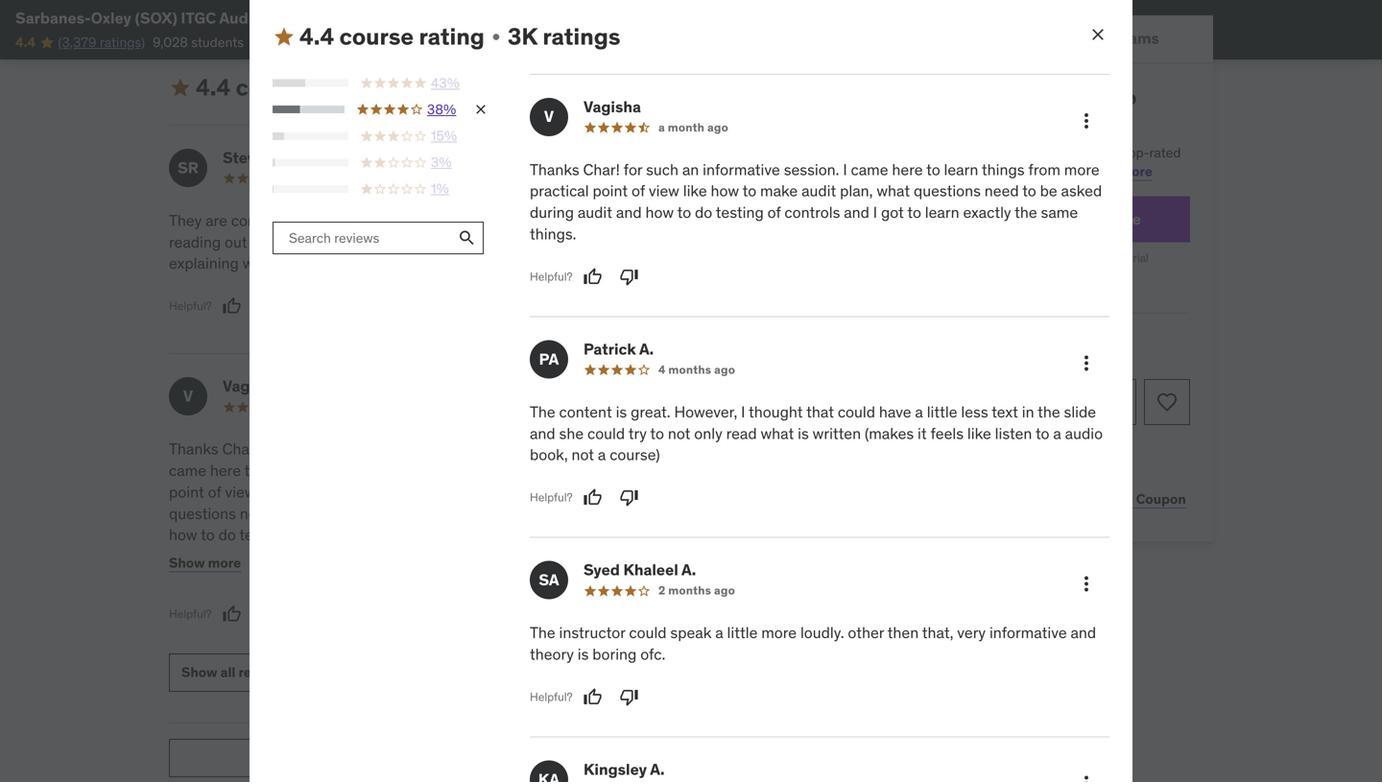 Task type: describe. For each thing, give the bounding box(es) containing it.
a inside the instructor could speak a little more loudly. other then that, very informative and theory is boring ofc.
[[715, 623, 723, 643]]

pa
[[539, 349, 559, 369]]

rated
[[1150, 144, 1181, 161]]

great.
[[631, 402, 671, 422]]

1 horizontal spatial 4.4
[[196, 73, 231, 102]]

3% button
[[273, 153, 489, 172]]

abuse
[[509, 749, 548, 767]]

0 horizontal spatial things
[[300, 461, 343, 480]]

day
[[987, 441, 1007, 456]]

1 horizontal spatial came
[[851, 160, 888, 179]]

0 horizontal spatial point
[[169, 482, 204, 502]]

0 horizontal spatial from
[[346, 461, 379, 480]]

well
[[341, 211, 368, 230]]

at
[[996, 251, 1006, 265]]

mark review by nandani k. as helpful image
[[574, 275, 593, 294]]

money-
[[1010, 441, 1049, 456]]

than
[[429, 232, 459, 252]]

0 horizontal spatial 3k
[[404, 73, 434, 102]]

informative inside in a nutshell this course is short and sweet. it was very insightful, informative and clear. thank you!
[[654, 461, 732, 480]]

-
[[730, 232, 737, 252]]

it inside they are communicating well but mostly just reading out what the slides say rather than explaining what it means in context.
[[280, 254, 289, 273]]

thanks char! for such an informative session. i came here to learn things from more practical point of view like how to make audit plan, what questions need to be asked during audit and how to do testing of controls and i got to learn exactly the same things. inside dialog
[[530, 160, 1102, 244]]

plan, inside dialog
[[840, 181, 873, 201]]

sweet.
[[769, 439, 814, 459]]

0 horizontal spatial such
[[285, 439, 318, 459]]

helpful? for vagisha
[[530, 269, 573, 284]]

rather
[[384, 232, 425, 252]]

2 vertical spatial like
[[259, 482, 283, 502]]

a. for kingsley a.
[[650, 760, 665, 779]]

$16.58
[[1009, 251, 1044, 265]]

ago for however,
[[714, 362, 735, 377]]

a right have
[[915, 402, 923, 422]]

out
[[225, 232, 247, 252]]

r.
[[277, 148, 292, 167]]

30-day money-back guarantee
[[968, 441, 1132, 456]]

1 vertical spatial session.
[[423, 439, 479, 459]]

get
[[910, 144, 932, 161]]

3k ratings inside dialog
[[508, 22, 620, 51]]

syed
[[584, 560, 620, 580]]

helpful? for nandani k.
[[520, 277, 563, 292]]

teams button
[[1059, 15, 1213, 61]]

1 vertical spatial xsmall image
[[489, 29, 504, 45]]

wishlist image
[[1156, 391, 1179, 414]]

ratings for left medium icon
[[439, 73, 517, 102]]

make inside dialog
[[760, 181, 798, 201]]

mark review by syed khaleel a. as helpful image
[[583, 688, 602, 707]]

rating for xsmall icon on the top left of page
[[315, 73, 381, 102]]

dishani m.
[[574, 376, 650, 396]]

a up good
[[659, 120, 665, 135]]

0 horizontal spatial testing
[[239, 525, 287, 545]]

with
[[964, 163, 989, 180]]

this
[[520, 211, 549, 230]]

char! inside dialog
[[583, 160, 620, 179]]

0 horizontal spatial asked
[[316, 504, 357, 523]]

3k inside dialog
[[508, 22, 538, 51]]

1 vertical spatial do
[[218, 525, 236, 545]]

more inside the instructor could speak a little more loudly. other then that, very informative and theory is boring ofc.
[[761, 623, 797, 643]]

the inside 'this course is really good to brush up the basic concepts related to sox - itgc auditing.'
[[780, 211, 802, 230]]

ago for course
[[705, 399, 726, 414]]

all
[[220, 664, 236, 681]]

try
[[959, 209, 981, 229]]

nutshell
[[548, 439, 603, 459]]

slides
[[314, 232, 354, 252]]

this inside in a nutshell this course is short and sweet. it was very insightful, informative and clear. thank you!
[[607, 439, 632, 459]]

or
[[1045, 306, 1055, 321]]

more inside button
[[208, 555, 241, 572]]

you!
[[566, 482, 595, 502]]

1 vertical spatial be
[[295, 504, 313, 523]]

in
[[520, 439, 533, 459]]

mark review by dishani m. as unhelpful image
[[610, 525, 629, 545]]

course inside in a nutshell this course is short and sweet. it was very insightful, informative and clear. thank you!
[[636, 439, 682, 459]]

try personal plan for free link
[[910, 196, 1190, 242]]

helpful? for syed khaleel a.
[[530, 690, 573, 705]]

1 vertical spatial plan,
[[416, 482, 449, 502]]

she
[[559, 424, 584, 443]]

feels
[[931, 424, 964, 443]]

ago for an
[[707, 120, 729, 135]]

during inside dialog
[[530, 203, 574, 222]]

course
[[552, 211, 601, 230]]

show all reviews
[[181, 664, 288, 681]]

sarbanes-oxley (sox) itgc audit concepts and coordination
[[15, 8, 462, 28]]

same inside dialog
[[1041, 203, 1078, 222]]

show less
[[169, 7, 234, 25]]

dishani
[[574, 376, 629, 396]]

course,
[[960, 144, 1004, 161]]

2
[[659, 583, 666, 598]]

0 vertical spatial could
[[838, 402, 875, 422]]

in inside they are communicating well but mostly just reading out what the slides say rather than explaining what it means in context.
[[342, 254, 354, 273]]

0 horizontal spatial v
[[183, 386, 193, 406]]

starting
[[951, 251, 993, 265]]

1 horizontal spatial questions
[[914, 181, 981, 201]]

what down out
[[243, 254, 276, 273]]

show inside show less button
[[169, 7, 205, 25]]

2 vertical spatial for
[[263, 439, 281, 459]]

1 horizontal spatial not
[[668, 424, 691, 443]]

courses
[[910, 111, 980, 135]]

a week ago
[[298, 171, 361, 186]]

ratings)
[[100, 33, 145, 51]]

1 vertical spatial need
[[240, 504, 274, 523]]

mostly
[[398, 211, 444, 230]]

1 vertical spatial same
[[247, 547, 284, 566]]

like inside the content is great. however, i thought that could have a little less text in the slide and she could try to not only read what is written (makes it feels like listen to a audio book, not a course)
[[967, 424, 991, 443]]

1 vertical spatial a.
[[682, 560, 696, 580]]

months for course
[[659, 399, 702, 414]]

0 horizontal spatial exactly
[[169, 547, 217, 566]]

1 vertical spatial not
[[572, 445, 594, 465]]

the for the content is great. however, i thought that could have a little less text in the slide and she could try to not only read what is written (makes it feels like listen to a audio book, not a course)
[[530, 402, 556, 422]]

auditing.
[[778, 232, 838, 252]]

0 horizontal spatial mark review by vagisha as helpful image
[[222, 605, 242, 624]]

students
[[191, 33, 244, 51]]

learn
[[1081, 163, 1117, 180]]

this for get
[[935, 144, 957, 161]]

show for v
[[169, 555, 205, 572]]

30-
[[968, 441, 987, 456]]

ago for a
[[714, 583, 735, 598]]

(3,379
[[58, 33, 96, 51]]

11,000+
[[1036, 144, 1083, 161]]

month for good
[[658, 171, 695, 186]]

thought
[[749, 402, 803, 422]]

ofc.
[[640, 645, 666, 664]]

be inside dialog
[[1040, 181, 1058, 201]]

try
[[628, 424, 647, 443]]

instructor
[[559, 623, 625, 643]]

mark review by syed khaleel a. as unhelpful image
[[620, 688, 639, 707]]

starting at $16.58 per month after trial
[[951, 251, 1149, 265]]

means
[[293, 254, 338, 273]]

38%
[[427, 101, 456, 118]]

dm
[[527, 386, 552, 406]]

practical inside dialog
[[530, 181, 589, 201]]

report abuse
[[462, 749, 548, 767]]

informative inside the instructor could speak a little more loudly. other then that, very informative and theory is boring ofc.
[[990, 623, 1067, 643]]

1 vertical spatial thanks char! for such an informative session. i came here to learn things from more practical point of view like how to make audit plan, what questions need to be asked during audit and how to do testing of controls and i got to learn exactly the same things.
[[169, 439, 486, 566]]

back
[[1049, 441, 1075, 456]]

speak
[[670, 623, 712, 643]]

1 vertical spatial make
[[337, 482, 374, 502]]

2 vertical spatial month
[[1066, 251, 1099, 265]]

of inside the get this course, plus 11,000+ of our top-rated courses, with personal plan.
[[1086, 144, 1098, 161]]

0 horizontal spatial got
[[405, 525, 428, 545]]

1 vertical spatial char!
[[222, 439, 259, 459]]

a month ago for good
[[649, 171, 719, 186]]

however,
[[674, 402, 738, 422]]

is inside the instructor could speak a little more loudly. other then that, very informative and theory is boring ofc.
[[578, 645, 589, 664]]

1 vertical spatial personal
[[984, 209, 1049, 229]]

a left audio
[[1053, 424, 1062, 443]]

1 vertical spatial things.
[[287, 547, 334, 566]]

0 horizontal spatial view
[[225, 482, 256, 502]]

0 horizontal spatial during
[[361, 504, 405, 523]]

point inside dialog
[[593, 181, 628, 201]]

top-
[[1124, 144, 1150, 161]]

free
[[1112, 209, 1141, 229]]

and inside the instructor could speak a little more loudly. other then that, very informative and theory is boring ofc.
[[1071, 623, 1096, 643]]

to inside subscribe to udemy's top courses
[[1003, 87, 1022, 110]]

xsmall image
[[385, 80, 400, 96]]

3
[[649, 399, 656, 414]]

sr
[[178, 158, 199, 177]]

our
[[1101, 144, 1121, 161]]

4.4 inside dialog
[[299, 22, 334, 51]]

(makes
[[865, 424, 914, 443]]

an inside dialog
[[682, 160, 699, 179]]

boring
[[593, 645, 637, 664]]

show all reviews button
[[169, 654, 300, 692]]

months for however,
[[669, 362, 712, 377]]

15% button
[[273, 127, 489, 146]]

coordination
[[367, 8, 462, 28]]

show more
[[169, 555, 241, 572]]

brush
[[716, 211, 755, 230]]

read
[[726, 424, 757, 443]]

0 vertical spatial such
[[646, 160, 679, 179]]

mark review by steven r. as helpful image
[[222, 297, 242, 316]]

need inside dialog
[[985, 181, 1019, 201]]

good
[[660, 211, 695, 230]]

in a nutshell this course is short and sweet. it was very insightful, informative and clear. thank you!
[[520, 439, 827, 502]]

could inside the instructor could speak a little more loudly. other then that, very informative and theory is boring ofc.
[[629, 623, 667, 643]]

teams tab list
[[887, 15, 1213, 63]]

0 vertical spatial exactly
[[963, 203, 1011, 222]]

show for 4.4 course rating
[[181, 664, 217, 681]]

1 vertical spatial came
[[169, 461, 206, 480]]

9,028 students
[[153, 33, 244, 51]]

basic
[[520, 232, 556, 252]]

concepts
[[262, 8, 332, 28]]

1 vertical spatial thanks
[[169, 439, 218, 459]]



Task type: locate. For each thing, give the bounding box(es) containing it.
itgc
[[181, 8, 216, 28], [740, 232, 774, 252]]

0 vertical spatial ratings
[[543, 22, 620, 51]]

the inside the content is great. however, i thought that could have a little less text in the slide and she could try to not only read what is written (makes it feels like listen to a audio book, not a course)
[[530, 402, 556, 422]]

1 horizontal spatial for
[[624, 160, 642, 179]]

things.
[[530, 224, 576, 244], [287, 547, 334, 566]]

vagisha inside dialog
[[584, 97, 641, 116]]

very down nutshell
[[551, 461, 579, 480]]

course
[[339, 22, 414, 51], [236, 73, 310, 102], [1030, 392, 1079, 412], [636, 439, 682, 459]]

show inside show all reviews button
[[181, 664, 217, 681]]

1 horizontal spatial here
[[892, 160, 923, 179]]

(sox)
[[135, 8, 177, 28]]

point
[[593, 181, 628, 201], [169, 482, 204, 502]]

1 horizontal spatial things
[[982, 160, 1025, 179]]

very
[[551, 461, 579, 480], [957, 623, 986, 643]]

what down courses, at the top of page
[[877, 181, 910, 201]]

up
[[759, 211, 776, 230]]

less inside the content is great. however, i thought that could have a little less text in the slide and she could try to not only read what is written (makes it feels like listen to a audio book, not a course)
[[961, 402, 988, 422]]

is left 'really'
[[605, 211, 616, 230]]

it left means
[[280, 254, 289, 273]]

apply coupon button
[[1092, 480, 1190, 519]]

insightful,
[[583, 461, 651, 480]]

1 vertical spatial 3k ratings
[[404, 73, 517, 102]]

less up students
[[208, 7, 234, 25]]

plan
[[1052, 209, 1084, 229]]

0 vertical spatial here
[[892, 160, 923, 179]]

the inside they are communicating well but mostly just reading out what the slides say rather than explaining what it means in context.
[[288, 232, 310, 252]]

0 vertical spatial medium image
[[273, 25, 296, 48]]

1 vertical spatial questions
[[169, 504, 236, 523]]

1 vertical spatial the
[[530, 623, 556, 643]]

a. up 2 months ago
[[682, 560, 696, 580]]

0 vertical spatial month
[[668, 120, 705, 135]]

month for an
[[668, 120, 705, 135]]

0 vertical spatial asked
[[1061, 181, 1102, 201]]

itgc up 9,028 students
[[181, 8, 216, 28]]

personal up $16.58
[[984, 209, 1049, 229]]

thanks inside dialog
[[530, 160, 579, 179]]

0 vertical spatial this
[[935, 144, 957, 161]]

months right the 2
[[668, 583, 711, 598]]

1 horizontal spatial less
[[961, 402, 988, 422]]

0 horizontal spatial 4.4
[[15, 33, 36, 51]]

ago for but
[[340, 171, 361, 186]]

2 horizontal spatial for
[[1088, 209, 1108, 229]]

do up show more
[[218, 525, 236, 545]]

came left get
[[851, 160, 888, 179]]

the up in
[[530, 402, 556, 422]]

i inside the content is great. however, i thought that could have a little less text in the slide and she could try to not only read what is written (makes it feels like listen to a audio book, not a course)
[[741, 402, 745, 422]]

medium image right audit at left
[[273, 25, 296, 48]]

not down the 3 months ago
[[668, 424, 691, 443]]

the inside the content is great. however, i thought that could have a little less text in the slide and she could try to not only read what is written (makes it feels like listen to a audio book, not a course)
[[1038, 402, 1060, 422]]

1 vertical spatial like
[[967, 424, 991, 443]]

38% button
[[273, 100, 489, 119]]

things inside dialog
[[982, 160, 1025, 179]]

vagisha up nandani k.
[[584, 97, 641, 116]]

audit
[[219, 8, 259, 28]]

1 vertical spatial practical
[[421, 461, 481, 480]]

course up 43% button
[[339, 22, 414, 51]]

here inside dialog
[[892, 160, 923, 179]]

communicating
[[231, 211, 337, 230]]

in right the text
[[1022, 402, 1034, 422]]

helpful? for steven r.
[[169, 299, 212, 314]]

0 vertical spatial little
[[927, 402, 958, 422]]

trial
[[1129, 251, 1149, 265]]

but
[[372, 211, 394, 230]]

very for that,
[[957, 623, 986, 643]]

course inside dialog
[[339, 22, 414, 51]]

4.4 up 43% button
[[299, 22, 334, 51]]

could up written
[[838, 402, 875, 422]]

course down the great.
[[636, 439, 682, 459]]

thanks
[[530, 160, 579, 179], [169, 439, 218, 459]]

0 vertical spatial less
[[208, 7, 234, 25]]

months for a
[[668, 583, 711, 598]]

rating for the middle xsmall image
[[419, 22, 485, 51]]

4.4 course rating down concepts
[[196, 73, 381, 102]]

1 horizontal spatial view
[[649, 181, 679, 201]]

1% button
[[273, 180, 489, 198]]

are
[[206, 211, 227, 230]]

for
[[624, 160, 642, 179], [1088, 209, 1108, 229], [263, 439, 281, 459]]

what inside the content is great. however, i thought that could have a little less text in the slide and she could try to not only read what is written (makes it feels like listen to a audio book, not a course)
[[761, 424, 794, 443]]

show inside show more button
[[169, 555, 205, 572]]

session. up 'auditing.'
[[784, 160, 839, 179]]

testing up show more
[[239, 525, 287, 545]]

2 the from the top
[[530, 623, 556, 643]]

1 vertical spatial during
[[361, 504, 405, 523]]

could
[[838, 402, 875, 422], [587, 424, 625, 443], [629, 623, 667, 643]]

during
[[530, 203, 574, 222], [361, 504, 405, 523]]

xsmall image
[[237, 9, 253, 24], [489, 29, 504, 45], [473, 102, 489, 117]]

1 horizontal spatial thanks char! for such an informative session. i came here to learn things from more practical point of view like how to make audit plan, what questions need to be asked during audit and how to do testing of controls and i got to learn exactly the same things.
[[530, 160, 1102, 244]]

buy this course button
[[910, 379, 1137, 425]]

Search reviews text field
[[273, 222, 451, 254]]

in
[[342, 254, 354, 273], [1022, 402, 1034, 422]]

mark review by vagisha as helpful image down show more button
[[222, 605, 242, 624]]

0 horizontal spatial controls
[[308, 525, 364, 545]]

0 vertical spatial things.
[[530, 224, 576, 244]]

nandani
[[574, 148, 635, 167]]

have
[[879, 402, 911, 422]]

need
[[985, 181, 1019, 201], [240, 504, 274, 523]]

0 horizontal spatial things.
[[287, 547, 334, 566]]

little up feels
[[927, 402, 958, 422]]

itgc inside 'this course is really good to brush up the basic concepts related to sox - itgc auditing.'
[[740, 232, 774, 252]]

helpful? for patrick a.
[[530, 490, 573, 505]]

mark review by vagisha as helpful image left mark review by nandani k. as unhelpful image
[[583, 267, 602, 286]]

the for the instructor could speak a little more loudly. other then that, very informative and theory is boring ofc.
[[530, 623, 556, 643]]

a right the speak
[[715, 623, 723, 643]]

is down instructor
[[578, 645, 589, 664]]

rating left xsmall icon on the top left of page
[[315, 73, 381, 102]]

is left the it on the bottom
[[798, 424, 809, 443]]

0 vertical spatial session.
[[784, 160, 839, 179]]

1 horizontal spatial in
[[1022, 402, 1034, 422]]

apply coupon
[[1096, 491, 1186, 508]]

4 months ago
[[659, 362, 735, 377]]

for inside dialog
[[624, 160, 642, 179]]

buy this course
[[967, 392, 1079, 412]]

additional actions for review by syed khaleel a. image
[[1075, 573, 1098, 596]]

0 vertical spatial 3k ratings
[[508, 22, 620, 51]]

1 vertical spatial little
[[727, 623, 758, 643]]

0 horizontal spatial little
[[727, 623, 758, 643]]

testing inside dialog
[[716, 203, 764, 222]]

just
[[447, 211, 473, 230]]

point up show more
[[169, 482, 204, 502]]

2 horizontal spatial like
[[967, 424, 991, 443]]

0 horizontal spatial an
[[321, 439, 338, 459]]

written
[[813, 424, 861, 443]]

0 vertical spatial a month ago
[[659, 120, 729, 135]]

syed khaleel a.
[[584, 560, 696, 580]]

controls inside dialog
[[785, 203, 840, 222]]

not down the she
[[572, 445, 594, 465]]

additional actions for review by kingsley a. image
[[1075, 772, 1098, 782]]

very inside the instructor could speak a little more loudly. other then that, very informative and theory is boring ofc.
[[957, 623, 986, 643]]

4.4 course rating for the middle xsmall image
[[299, 22, 485, 51]]

they
[[169, 211, 202, 230]]

make
[[760, 181, 798, 201], [337, 482, 374, 502]]

in inside the content is great. however, i thought that could have a little less text in the slide and she could try to not only read what is written (makes it feels like listen to a audio book, not a course)
[[1022, 402, 1034, 422]]

questions up show more
[[169, 504, 236, 523]]

ratings inside dialog
[[543, 22, 620, 51]]

personal inside the get this course, plus 11,000+ of our top-rated courses, with personal plan.
[[992, 163, 1045, 180]]

(3,379 ratings)
[[58, 33, 145, 51]]

it
[[280, 254, 289, 273], [918, 424, 927, 443]]

v inside dialog
[[544, 107, 554, 126]]

mark review by patrick a. as unhelpful image
[[620, 488, 639, 507]]

to
[[1003, 87, 1022, 110], [926, 160, 940, 179], [743, 181, 757, 201], [1022, 181, 1036, 201], [677, 203, 691, 222], [907, 203, 921, 222], [699, 211, 713, 230], [679, 232, 693, 252], [650, 424, 664, 443], [1036, 424, 1050, 443], [244, 461, 258, 480], [319, 482, 333, 502], [278, 504, 292, 523], [201, 525, 215, 545], [431, 525, 445, 545]]

try personal plan for free
[[959, 209, 1141, 229]]

this right the buy on the bottom right of the page
[[999, 392, 1026, 412]]

0 vertical spatial mark review by vagisha as helpful image
[[583, 267, 602, 286]]

0 vertical spatial the
[[530, 402, 556, 422]]

ago for good
[[698, 171, 719, 186]]

a. right patrick
[[639, 339, 654, 359]]

months
[[669, 362, 712, 377], [659, 399, 702, 414], [668, 583, 711, 598]]

0 horizontal spatial make
[[337, 482, 374, 502]]

0 vertical spatial itgc
[[181, 8, 216, 28]]

4.4 down students
[[196, 73, 231, 102]]

0 horizontal spatial here
[[210, 461, 241, 480]]

practical down nk
[[530, 181, 589, 201]]

a left week
[[298, 171, 304, 186]]

dialog
[[250, 0, 1133, 782]]

plan.
[[1048, 163, 1078, 180]]

4.4 course rating
[[299, 22, 485, 51], [196, 73, 381, 102]]

little right the speak
[[727, 623, 758, 643]]

do inside dialog
[[695, 203, 712, 222]]

kingsley
[[584, 760, 647, 779]]

xsmall image inside show less button
[[237, 9, 253, 24]]

content
[[559, 402, 612, 422]]

0 vertical spatial got
[[881, 203, 904, 222]]

asked
[[1061, 181, 1102, 201], [316, 504, 357, 523]]

ratings for the topmost medium icon
[[543, 22, 620, 51]]

what down thought
[[761, 424, 794, 443]]

subscribe
[[910, 87, 1000, 110]]

this for buy
[[999, 392, 1026, 412]]

a. for patrick a.
[[639, 339, 654, 359]]

0 vertical spatial questions
[[914, 181, 981, 201]]

0 vertical spatial testing
[[716, 203, 764, 222]]

book,
[[530, 445, 568, 465]]

4.4 course rating for xsmall icon on the top left of page
[[196, 73, 381, 102]]

here up show more
[[210, 461, 241, 480]]

1 the from the top
[[530, 402, 556, 422]]

1 horizontal spatial medium image
[[273, 25, 296, 48]]

0 vertical spatial from
[[1028, 160, 1061, 179]]

3 months ago
[[649, 399, 726, 414]]

this inside the get this course, plus 11,000+ of our top-rated courses, with personal plan.
[[935, 144, 957, 161]]

4.4 course rating inside dialog
[[299, 22, 485, 51]]

months right 4
[[669, 362, 712, 377]]

coupon
[[1136, 491, 1186, 508]]

1 horizontal spatial during
[[530, 203, 574, 222]]

0 horizontal spatial practical
[[421, 461, 481, 480]]

concepts
[[560, 232, 623, 252]]

submit search image
[[457, 228, 477, 247]]

4.4 course rating up 43% button
[[299, 22, 485, 51]]

dialog containing 4.4 course rating
[[250, 0, 1133, 782]]

1 horizontal spatial very
[[957, 623, 986, 643]]

a. right 'kingsley'
[[650, 760, 665, 779]]

months right '3'
[[659, 399, 702, 414]]

same right show more
[[247, 547, 284, 566]]

controls
[[785, 203, 840, 222], [308, 525, 364, 545]]

0 vertical spatial controls
[[785, 203, 840, 222]]

this up courses, at the top of page
[[935, 144, 957, 161]]

this inside button
[[999, 392, 1026, 412]]

view
[[649, 181, 679, 201], [225, 482, 256, 502]]

things. inside dialog
[[530, 224, 576, 244]]

subscribe to udemy's top courses
[[910, 87, 1137, 135]]

course up r.
[[236, 73, 310, 102]]

learn
[[944, 160, 978, 179], [925, 203, 960, 222], [262, 461, 296, 480], [449, 525, 483, 545]]

1 vertical spatial could
[[587, 424, 625, 443]]

a month ago for an
[[659, 120, 729, 135]]

a month ago inside dialog
[[659, 120, 729, 135]]

itgc down up
[[740, 232, 774, 252]]

rating inside dialog
[[419, 22, 485, 51]]

1 horizontal spatial session.
[[784, 160, 839, 179]]

the inside the instructor could speak a little more loudly. other then that, very informative and theory is boring ofc.
[[530, 623, 556, 643]]

slide
[[1064, 402, 1096, 422]]

month inside dialog
[[668, 120, 705, 135]]

in down slides
[[342, 254, 354, 273]]

that
[[806, 402, 834, 422]]

1 vertical spatial from
[[346, 461, 379, 480]]

1 horizontal spatial itgc
[[740, 232, 774, 252]]

very inside in a nutshell this course is short and sweet. it was very insightful, informative and clear. thank you!
[[551, 461, 579, 480]]

1 horizontal spatial like
[[683, 181, 707, 201]]

1 horizontal spatial do
[[695, 203, 712, 222]]

2 horizontal spatial this
[[999, 392, 1026, 412]]

a inside in a nutshell this course is short and sweet. it was very insightful, informative and clear. thank you!
[[537, 439, 545, 459]]

need up show more
[[240, 504, 274, 523]]

what down communicating
[[251, 232, 284, 252]]

0 horizontal spatial it
[[280, 254, 289, 273]]

how
[[711, 181, 739, 201], [646, 203, 674, 222], [287, 482, 315, 502], [169, 525, 197, 545]]

2 horizontal spatial could
[[838, 402, 875, 422]]

little inside the instructor could speak a little more loudly. other then that, very informative and theory is boring ofc.
[[727, 623, 758, 643]]

xsmall image inside '38%' button
[[473, 102, 489, 117]]

per
[[1047, 251, 1063, 265]]

the up theory
[[530, 623, 556, 643]]

testing
[[716, 203, 764, 222], [239, 525, 287, 545]]

0 horizontal spatial not
[[572, 445, 594, 465]]

course inside button
[[1030, 392, 1079, 412]]

things
[[982, 160, 1025, 179], [300, 461, 343, 480]]

0 vertical spatial months
[[669, 362, 712, 377]]

close modal image
[[1089, 25, 1108, 44]]

only
[[694, 424, 723, 443]]

a down k.
[[649, 171, 656, 186]]

0 vertical spatial it
[[280, 254, 289, 273]]

0 horizontal spatial could
[[587, 424, 625, 443]]

personal down plus
[[992, 163, 1045, 180]]

1 horizontal spatial could
[[629, 623, 667, 643]]

vagisha down mark review by steven r. as helpful image
[[223, 376, 280, 396]]

came up show more
[[169, 461, 206, 480]]

it left feels
[[918, 424, 927, 443]]

medium image down 9,028
[[169, 76, 192, 99]]

0 horizontal spatial in
[[342, 254, 354, 273]]

view inside dialog
[[649, 181, 679, 201]]

questions down courses, at the top of page
[[914, 181, 981, 201]]

could down "content"
[[587, 424, 625, 443]]

0 vertical spatial point
[[593, 181, 628, 201]]

very right that,
[[957, 623, 986, 643]]

show less button
[[169, 0, 253, 36]]

week
[[307, 171, 337, 186]]

is down dishani m.
[[616, 402, 627, 422]]

session. left in
[[423, 439, 479, 459]]

rating
[[419, 22, 485, 51], [315, 73, 381, 102]]

0 vertical spatial for
[[624, 160, 642, 179]]

what left thank
[[453, 482, 486, 502]]

3%
[[431, 154, 452, 171]]

additional actions for review by vagisha image
[[1075, 109, 1098, 132]]

less inside button
[[208, 7, 234, 25]]

need down "with"
[[985, 181, 1019, 201]]

asked inside dialog
[[1061, 181, 1102, 201]]

they are communicating well but mostly just reading out what the slides say rather than explaining what it means in context.
[[169, 211, 473, 273]]

0 horizontal spatial like
[[259, 482, 283, 502]]

a left the course)
[[598, 445, 606, 465]]

less left the text
[[961, 402, 988, 422]]

0 vertical spatial came
[[851, 160, 888, 179]]

1 horizontal spatial it
[[918, 424, 927, 443]]

1 vertical spatial an
[[321, 439, 338, 459]]

1 horizontal spatial things.
[[530, 224, 576, 244]]

additional actions for review by patrick a. image
[[1075, 352, 1098, 375]]

k.
[[638, 148, 654, 167]]

1 horizontal spatial rating
[[419, 22, 485, 51]]

is left the short
[[686, 439, 697, 459]]

1 horizontal spatial need
[[985, 181, 1019, 201]]

personal
[[992, 163, 1045, 180], [984, 209, 1049, 229]]

reading
[[169, 232, 221, 252]]

1 horizontal spatial asked
[[1061, 181, 1102, 201]]

mark review by nandani k. as unhelpful image
[[610, 275, 629, 294]]

1 vertical spatial vagisha
[[223, 376, 280, 396]]

from inside dialog
[[1028, 160, 1061, 179]]

1 vertical spatial month
[[658, 171, 695, 186]]

teams
[[1113, 28, 1160, 48]]

it inside the content is great. however, i thought that could have a little less text in the slide and she could try to not only read what is written (makes it feels like listen to a audio book, not a course)
[[918, 424, 927, 443]]

2 vertical spatial this
[[607, 439, 632, 459]]

do up sox
[[695, 203, 712, 222]]

very for was
[[551, 461, 579, 480]]

char!
[[583, 160, 620, 179], [222, 439, 259, 459]]

same down plan.
[[1041, 203, 1078, 222]]

clear.
[[765, 461, 801, 480]]

view up show more
[[225, 482, 256, 502]]

0 vertical spatial a.
[[639, 339, 654, 359]]

course up audio
[[1030, 392, 1079, 412]]

mark review by vagisha as helpful image
[[583, 267, 602, 286], [222, 605, 242, 624]]

testing up -
[[716, 203, 764, 222]]

1 vertical spatial point
[[169, 482, 204, 502]]

0 horizontal spatial came
[[169, 461, 206, 480]]

practical left was
[[421, 461, 481, 480]]

could up ofc. on the bottom of page
[[629, 623, 667, 643]]

mark review by patrick a. as helpful image
[[583, 488, 602, 507]]

mark review by dishani m. as helpful image
[[574, 525, 593, 545]]

little inside the content is great. however, i thought that could have a little less text in the slide and she could try to not only read what is written (makes it feels like listen to a audio book, not a course)
[[927, 402, 958, 422]]

0 horizontal spatial questions
[[169, 504, 236, 523]]

mark review by vagisha as unhelpful image
[[620, 267, 639, 286]]

be
[[1040, 181, 1058, 201], [295, 504, 313, 523]]

0 vertical spatial things
[[982, 160, 1025, 179]]

0 vertical spatial like
[[683, 181, 707, 201]]

of
[[1086, 144, 1098, 161], [632, 181, 645, 201], [768, 203, 781, 222], [208, 482, 221, 502], [291, 525, 304, 545]]

same
[[1041, 203, 1078, 222], [247, 547, 284, 566]]

0 vertical spatial in
[[342, 254, 354, 273]]

1 horizontal spatial got
[[881, 203, 904, 222]]

and inside the content is great. however, i thought that could have a little less text in the slide and she could try to not only read what is written (makes it feels like listen to a audio book, not a course)
[[530, 424, 556, 443]]

1 horizontal spatial controls
[[785, 203, 840, 222]]

this up insightful,
[[607, 439, 632, 459]]

medium image
[[273, 25, 296, 48], [169, 76, 192, 99]]

related
[[627, 232, 675, 252]]

got inside dialog
[[881, 203, 904, 222]]

then
[[888, 623, 919, 643]]

1 horizontal spatial testing
[[716, 203, 764, 222]]

0 horizontal spatial medium image
[[169, 76, 192, 99]]

is inside in a nutshell this course is short and sweet. it was very insightful, informative and clear. thank you!
[[686, 439, 697, 459]]

informative
[[703, 160, 780, 179], [342, 439, 419, 459], [654, 461, 732, 480], [990, 623, 1067, 643]]

0 horizontal spatial need
[[240, 504, 274, 523]]

0 horizontal spatial vagisha
[[223, 376, 280, 396]]

0 horizontal spatial very
[[551, 461, 579, 480]]

view up good
[[649, 181, 679, 201]]

point down nandani k.
[[593, 181, 628, 201]]

kingsley a.
[[584, 760, 665, 779]]

4.4 down "sarbanes-"
[[15, 33, 36, 51]]

0 vertical spatial during
[[530, 203, 574, 222]]

is inside 'this course is really good to brush up the basic concepts related to sox - itgc auditing.'
[[605, 211, 616, 230]]

other
[[848, 623, 884, 643]]

rating up the 43%
[[419, 22, 485, 51]]

a right in
[[537, 439, 545, 459]]

steven r.
[[223, 148, 292, 167]]

thanks char! for such an informative session. i came here to learn things from more practical point of view like how to make audit plan, what questions need to be asked during audit and how to do testing of controls and i got to learn exactly the same things.
[[530, 160, 1102, 244], [169, 439, 486, 566]]

here down courses
[[892, 160, 923, 179]]



Task type: vqa. For each thing, say whether or not it's contained in the screenshot.
leftmost such
yes



